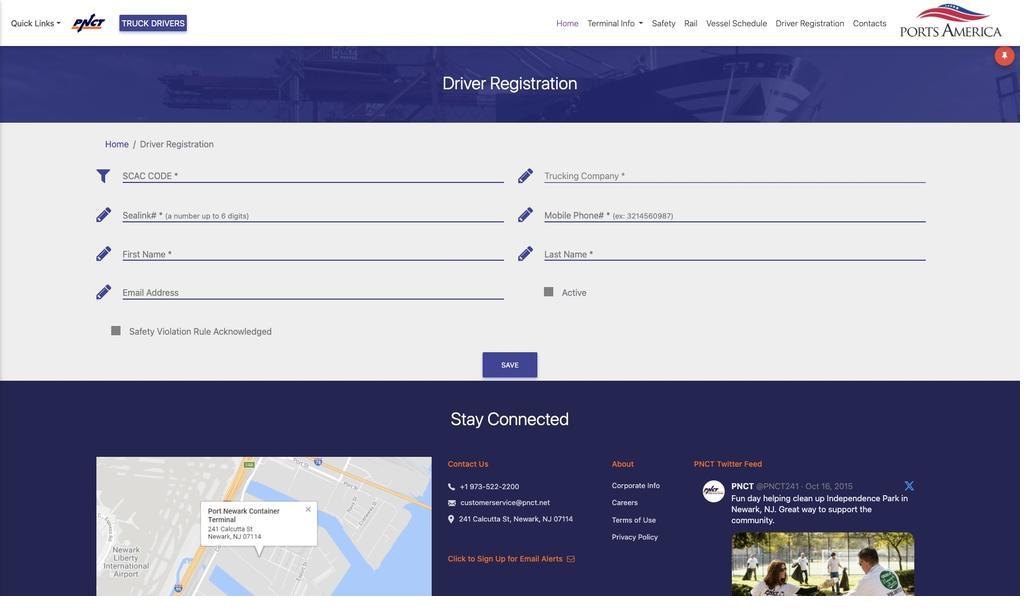 Task type: vqa. For each thing, say whether or not it's contained in the screenshot.
Safety link
yes



Task type: locate. For each thing, give the bounding box(es) containing it.
safety left violation
[[129, 327, 155, 336]]

1 vertical spatial registration
[[490, 72, 578, 93]]

0 vertical spatial driver registration
[[777, 18, 845, 28]]

0 vertical spatial safety
[[653, 18, 676, 28]]

quick
[[11, 18, 33, 28]]

careers
[[612, 498, 638, 507]]

to left sign
[[468, 554, 476, 563]]

st,
[[503, 515, 512, 523]]

calcutta
[[473, 515, 501, 523]]

1 name from the left
[[142, 249, 166, 259]]

rule
[[194, 327, 211, 336]]

safety left rail
[[653, 18, 676, 28]]

driver registration link
[[772, 13, 849, 34]]

1 horizontal spatial driver
[[443, 72, 487, 93]]

info right the terminal
[[621, 18, 635, 28]]

policy
[[639, 533, 658, 542]]

to left 6
[[213, 212, 219, 220]]

safety for safety
[[653, 18, 676, 28]]

* for trucking company *
[[622, 171, 626, 181]]

1 vertical spatial safety
[[129, 327, 155, 336]]

1 horizontal spatial home link
[[553, 13, 584, 34]]

links
[[35, 18, 54, 28]]

0 horizontal spatial name
[[142, 249, 166, 259]]

0 vertical spatial to
[[213, 212, 219, 220]]

0 horizontal spatial home link
[[105, 139, 129, 149]]

2 vertical spatial registration
[[166, 139, 214, 149]]

2 horizontal spatial registration
[[801, 18, 845, 28]]

to
[[213, 212, 219, 220], [468, 554, 476, 563]]

connected
[[488, 409, 570, 429]]

0 horizontal spatial home
[[105, 139, 129, 149]]

name
[[142, 249, 166, 259], [564, 249, 587, 259]]

acknowledged
[[213, 327, 272, 336]]

name right last
[[564, 249, 587, 259]]

(ex:
[[613, 212, 626, 220]]

safety link
[[648, 13, 681, 34]]

up
[[496, 554, 506, 563]]

terms
[[612, 516, 633, 525]]

1 horizontal spatial registration
[[490, 72, 578, 93]]

0 horizontal spatial info
[[621, 18, 635, 28]]

name right first
[[142, 249, 166, 259]]

driver registration
[[777, 18, 845, 28], [443, 72, 578, 93], [140, 139, 214, 149]]

terminal
[[588, 18, 619, 28]]

1 vertical spatial home link
[[105, 139, 129, 149]]

1 horizontal spatial info
[[648, 481, 660, 490]]

None text field
[[545, 202, 927, 222]]

0 horizontal spatial safety
[[129, 327, 155, 336]]

* left "(ex:"
[[607, 211, 611, 220]]

* for first name *
[[168, 249, 172, 259]]

active
[[563, 288, 587, 298]]

home link
[[553, 13, 584, 34], [105, 139, 129, 149]]

* for mobile phone# * (ex: 3214560987)
[[607, 211, 611, 220]]

0 horizontal spatial to
[[213, 212, 219, 220]]

1 vertical spatial driver
[[443, 72, 487, 93]]

2 vertical spatial driver
[[140, 139, 164, 149]]

alerts
[[542, 554, 563, 563]]

1 vertical spatial email
[[520, 554, 540, 563]]

2200
[[502, 482, 520, 491]]

privacy policy link
[[612, 532, 678, 543]]

truck drivers link
[[120, 15, 187, 31]]

* down (a
[[168, 249, 172, 259]]

None text field
[[123, 202, 504, 222]]

1 horizontal spatial driver registration
[[443, 72, 578, 93]]

quick links link
[[11, 17, 61, 29]]

0 vertical spatial email
[[123, 288, 144, 298]]

info for corporate info
[[648, 481, 660, 490]]

company
[[582, 171, 619, 181]]

terminal info link
[[584, 13, 648, 34]]

info
[[621, 18, 635, 28], [648, 481, 660, 490]]

* right company in the right top of the page
[[622, 171, 626, 181]]

code
[[148, 171, 172, 181]]

home link up scac
[[105, 139, 129, 149]]

2 vertical spatial driver registration
[[140, 139, 214, 149]]

0 vertical spatial driver
[[777, 18, 799, 28]]

info for terminal info
[[621, 18, 635, 28]]

2 horizontal spatial driver registration
[[777, 18, 845, 28]]

1 vertical spatial info
[[648, 481, 660, 490]]

privacy policy
[[612, 533, 658, 542]]

email left address in the top left of the page
[[123, 288, 144, 298]]

2 horizontal spatial driver
[[777, 18, 799, 28]]

0 horizontal spatial driver
[[140, 139, 164, 149]]

customerservice@pnct.net link
[[461, 498, 550, 509]]

click to sign up for email alerts
[[448, 554, 565, 563]]

*
[[174, 171, 178, 181], [622, 171, 626, 181], [159, 211, 163, 220], [607, 211, 611, 220], [168, 249, 172, 259], [590, 249, 594, 259]]

home up scac
[[105, 139, 129, 149]]

registration
[[801, 18, 845, 28], [490, 72, 578, 93], [166, 139, 214, 149]]

terminal info
[[588, 18, 635, 28]]

digits)
[[228, 212, 249, 220]]

email right for
[[520, 554, 540, 563]]

click to sign up for email alerts link
[[448, 554, 575, 563]]

1 vertical spatial driver registration
[[443, 72, 578, 93]]

* right last
[[590, 249, 594, 259]]

Trucking Company * text field
[[545, 163, 927, 183]]

contact us
[[448, 459, 489, 469]]

home link left the terminal
[[553, 13, 584, 34]]

0 vertical spatial home
[[557, 18, 579, 28]]

driver
[[777, 18, 799, 28], [443, 72, 487, 93], [140, 139, 164, 149]]

Last Name * text field
[[545, 241, 927, 261]]

2 name from the left
[[564, 249, 587, 259]]

1 horizontal spatial name
[[564, 249, 587, 259]]

3214560987)
[[628, 212, 674, 220]]

0 vertical spatial info
[[621, 18, 635, 28]]

quick links
[[11, 18, 54, 28]]

* right code
[[174, 171, 178, 181]]

info up careers link
[[648, 481, 660, 490]]

0 horizontal spatial email
[[123, 288, 144, 298]]

1 horizontal spatial safety
[[653, 18, 676, 28]]

home
[[557, 18, 579, 28], [105, 139, 129, 149]]

241
[[459, 515, 471, 523]]

to inside sealink# * (a number up to 6 digits)
[[213, 212, 219, 220]]

home left the terminal
[[557, 18, 579, 28]]

sealink#
[[123, 211, 157, 220]]

save button
[[483, 353, 538, 378]]

0 vertical spatial registration
[[801, 18, 845, 28]]

1 horizontal spatial to
[[468, 554, 476, 563]]

1 horizontal spatial email
[[520, 554, 540, 563]]

safety violation rule acknowledged
[[129, 327, 272, 336]]

* left (a
[[159, 211, 163, 220]]



Task type: describe. For each thing, give the bounding box(es) containing it.
* for last name *
[[590, 249, 594, 259]]

privacy
[[612, 533, 637, 542]]

mobile
[[545, 211, 572, 220]]

about
[[612, 459, 634, 469]]

First Name * text field
[[123, 241, 504, 261]]

stay connected
[[451, 409, 570, 429]]

corporate
[[612, 481, 646, 490]]

07114
[[554, 515, 573, 523]]

scac code *
[[123, 171, 178, 181]]

drivers
[[151, 18, 185, 28]]

email address
[[123, 288, 179, 298]]

Email Address text field
[[123, 279, 504, 299]]

of
[[635, 516, 642, 525]]

1 vertical spatial home
[[105, 139, 129, 149]]

contact
[[448, 459, 477, 469]]

for
[[508, 554, 518, 563]]

schedule
[[733, 18, 768, 28]]

use
[[643, 516, 656, 525]]

+1
[[460, 482, 468, 491]]

trucking company *
[[545, 171, 626, 181]]

scac
[[123, 171, 146, 181]]

contacts
[[854, 18, 887, 28]]

vessel schedule
[[707, 18, 768, 28]]

driver inside driver registration link
[[777, 18, 799, 28]]

trucking
[[545, 171, 579, 181]]

safety for safety violation rule acknowledged
[[129, 327, 155, 336]]

6
[[221, 212, 226, 220]]

vessel
[[707, 18, 731, 28]]

+1 973-522-2200
[[460, 482, 520, 491]]

terms of use
[[612, 516, 656, 525]]

envelope o image
[[567, 555, 575, 563]]

last
[[545, 249, 562, 259]]

rail link
[[681, 13, 702, 34]]

terms of use link
[[612, 515, 678, 526]]

last name *
[[545, 249, 594, 259]]

us
[[479, 459, 489, 469]]

first name *
[[123, 249, 172, 259]]

name for first
[[142, 249, 166, 259]]

+1 973-522-2200 link
[[460, 482, 520, 492]]

241 calcutta st, newark, nj 07114 link
[[459, 514, 573, 525]]

sign
[[478, 554, 494, 563]]

contacts link
[[849, 13, 892, 34]]

corporate info
[[612, 481, 660, 490]]

973-
[[470, 482, 486, 491]]

241 calcutta st, newark, nj 07114
[[459, 515, 573, 523]]

0 vertical spatial home link
[[553, 13, 584, 34]]

careers link
[[612, 498, 678, 509]]

* for scac code *
[[174, 171, 178, 181]]

address
[[146, 288, 179, 298]]

(a
[[165, 212, 172, 220]]

truck
[[122, 18, 149, 28]]

vessel schedule link
[[702, 13, 772, 34]]

stay
[[451, 409, 484, 429]]

up
[[202, 212, 211, 220]]

corporate info link
[[612, 481, 678, 491]]

sealink# * (a number up to 6 digits)
[[123, 211, 249, 220]]

click
[[448, 554, 466, 563]]

twitter
[[717, 459, 743, 469]]

0 horizontal spatial registration
[[166, 139, 214, 149]]

save
[[502, 361, 519, 369]]

rail
[[685, 18, 698, 28]]

violation
[[157, 327, 191, 336]]

number
[[174, 212, 200, 220]]

first
[[123, 249, 140, 259]]

522-
[[486, 482, 502, 491]]

nj
[[543, 515, 552, 523]]

0 horizontal spatial driver registration
[[140, 139, 214, 149]]

1 vertical spatial to
[[468, 554, 476, 563]]

feed
[[745, 459, 763, 469]]

newark,
[[514, 515, 541, 523]]

name for last
[[564, 249, 587, 259]]

customerservice@pnct.net
[[461, 498, 550, 507]]

phone#
[[574, 211, 604, 220]]

SCAC CODE * search field
[[123, 163, 504, 183]]

truck drivers
[[122, 18, 185, 28]]

mobile phone# * (ex: 3214560987)
[[545, 211, 674, 220]]

pnct twitter feed
[[695, 459, 763, 469]]

1 horizontal spatial home
[[557, 18, 579, 28]]

pnct
[[695, 459, 715, 469]]



